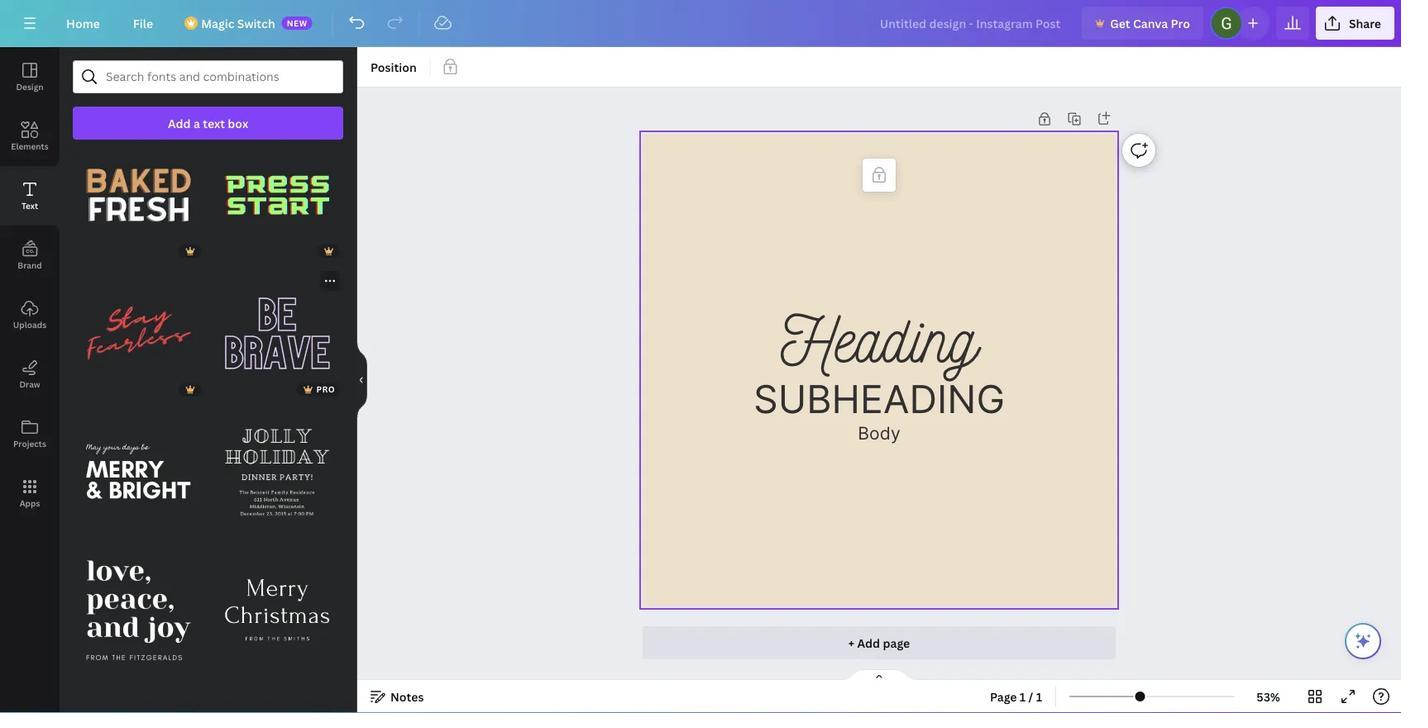 Task type: describe. For each thing, give the bounding box(es) containing it.
page
[[990, 689, 1017, 705]]

box
[[228, 115, 248, 131]]

add a text box
[[168, 115, 248, 131]]

/
[[1029, 689, 1033, 705]]

magic
[[201, 15, 235, 31]]

projects button
[[0, 405, 60, 464]]

heading subheading body
[[754, 297, 1005, 444]]

get
[[1110, 15, 1131, 31]]

+ add page
[[849, 636, 910, 651]]

page 1 / 1
[[990, 689, 1042, 705]]

text
[[21, 200, 38, 211]]

get canva pro
[[1110, 15, 1190, 31]]

main menu bar
[[0, 0, 1401, 47]]

magic switch
[[201, 15, 275, 31]]

projects
[[13, 438, 46, 450]]

add a text box button
[[73, 107, 343, 140]]

file button
[[120, 7, 166, 40]]

canva assistant image
[[1353, 632, 1373, 652]]

draw
[[19, 379, 40, 390]]

1 1 from the left
[[1020, 689, 1026, 705]]

apps button
[[0, 464, 60, 524]]

text
[[203, 115, 225, 131]]

draw button
[[0, 345, 60, 405]]

page
[[883, 636, 910, 651]]

position
[[371, 59, 417, 75]]

elements button
[[0, 107, 60, 166]]

Search fonts and combinations search field
[[106, 61, 310, 93]]

brand button
[[0, 226, 60, 285]]

switch
[[237, 15, 275, 31]]

side panel tab list
[[0, 47, 60, 524]]

show pages image
[[840, 669, 919, 682]]

53%
[[1257, 689, 1280, 705]]



Task type: vqa. For each thing, say whether or not it's contained in the screenshot.
text
yes



Task type: locate. For each thing, give the bounding box(es) containing it.
add right +
[[857, 636, 880, 651]]

1 right / at the bottom
[[1036, 689, 1042, 705]]

0 horizontal spatial 1
[[1020, 689, 1026, 705]]

home link
[[53, 7, 113, 40]]

canva
[[1133, 15, 1168, 31]]

notes button
[[364, 684, 431, 711]]

1 horizontal spatial 1
[[1036, 689, 1042, 705]]

1 vertical spatial add
[[857, 636, 880, 651]]

file
[[133, 15, 153, 31]]

1 left / at the bottom
[[1020, 689, 1026, 705]]

+ add page button
[[643, 627, 1116, 660]]

hide image
[[357, 341, 367, 420]]

pro
[[316, 384, 335, 395]]

design
[[16, 81, 43, 92]]

uploads button
[[0, 285, 60, 345]]

body
[[858, 423, 901, 444]]

Design title text field
[[867, 7, 1076, 40]]

apps
[[20, 498, 40, 509]]

a
[[194, 115, 200, 131]]

+
[[849, 636, 855, 651]]

0 vertical spatial add
[[168, 115, 191, 131]]

home
[[66, 15, 100, 31]]

53% button
[[1242, 684, 1295, 711]]

pro group
[[211, 268, 343, 400]]

new
[[287, 17, 308, 29]]

1
[[1020, 689, 1026, 705], [1036, 689, 1042, 705]]

share button
[[1316, 7, 1395, 40]]

0 horizontal spatial add
[[168, 115, 191, 131]]

pro
[[1171, 15, 1190, 31]]

2 1 from the left
[[1036, 689, 1042, 705]]

elements
[[11, 141, 49, 152]]

add left a
[[168, 115, 191, 131]]

position button
[[364, 54, 423, 80]]

brand
[[18, 260, 42, 271]]

design button
[[0, 47, 60, 107]]

1 horizontal spatial add
[[857, 636, 880, 651]]

add
[[168, 115, 191, 131], [857, 636, 880, 651]]

uploads
[[13, 319, 46, 330]]

heading
[[781, 297, 978, 377]]

get canva pro button
[[1082, 7, 1204, 40]]

notes
[[390, 689, 424, 705]]

share
[[1349, 15, 1381, 31]]

subheading
[[754, 377, 1005, 423]]

text button
[[0, 166, 60, 226]]

group
[[73, 129, 205, 261], [211, 129, 343, 261], [73, 258, 205, 400], [73, 396, 205, 538], [211, 396, 343, 538]]



